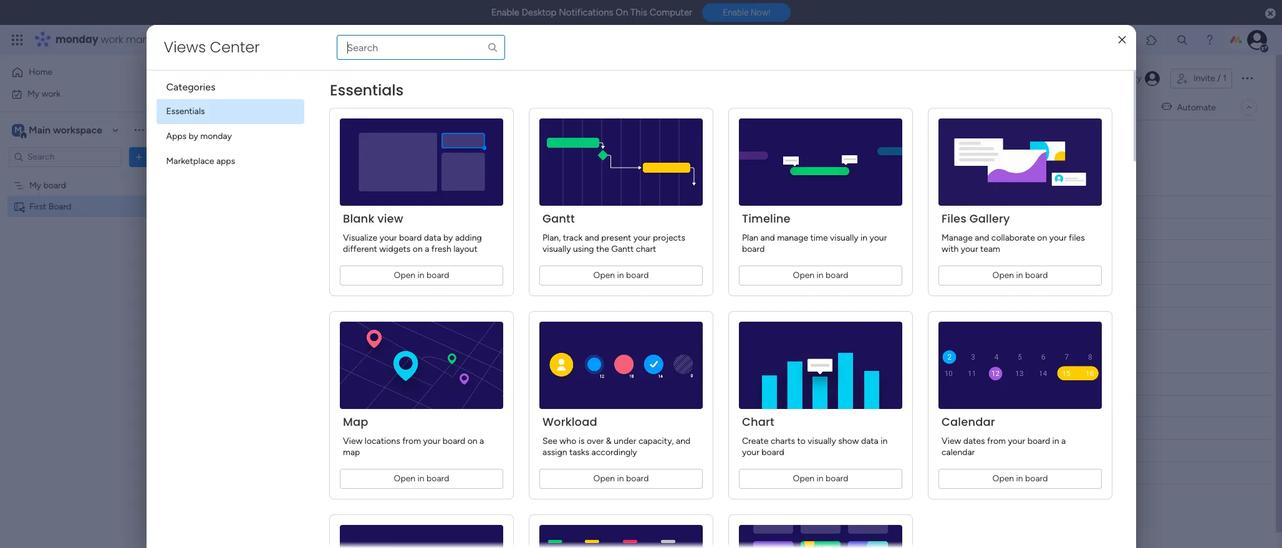 Task type: vqa. For each thing, say whether or not it's contained in the screenshot.
Notifies me via automations
no



Task type: locate. For each thing, give the bounding box(es) containing it.
enable for enable desktop notifications on this computer
[[491, 7, 520, 18]]

0 vertical spatial 16 nov
[[621, 269, 646, 279]]

on inside files gallery manage and collaborate on your files with your team
[[1037, 233, 1047, 243]]

your
[[379, 233, 397, 243], [633, 233, 651, 243], [870, 233, 887, 243], [1050, 233, 1067, 243], [961, 244, 978, 255], [423, 436, 440, 447], [1008, 436, 1026, 447], [742, 447, 760, 458]]

open down manage on the top right
[[793, 270, 815, 281]]

1 vertical spatial status field
[[529, 377, 560, 391]]

1 image
[[1101, 26, 1112, 40]]

show board description image
[[319, 72, 334, 85]]

board
[[252, 64, 310, 92], [269, 131, 292, 142], [49, 201, 71, 212]]

desktop
[[522, 7, 557, 18]]

0 vertical spatial task
[[214, 135, 232, 145]]

your inside blank view visualize your board data by adding different widgets on a fresh layout
[[379, 233, 397, 243]]

home
[[29, 67, 53, 77]]

on
[[553, 224, 563, 235], [1037, 233, 1047, 243], [413, 244, 423, 255], [467, 436, 477, 447]]

your inside timeline plan and manage time visually in your board
[[870, 233, 887, 243]]

16 nov up workload see who is over & under capacity, and assign tasks accordingly
[[621, 402, 646, 411]]

0 horizontal spatial a
[[425, 244, 429, 255]]

1 vertical spatial gallery
[[304, 252, 331, 263]]

essentials down "categories"
[[166, 106, 205, 117]]

open down 'to'
[[793, 474, 815, 484]]

enable left desktop
[[491, 7, 520, 18]]

view up map
[[343, 436, 362, 447]]

open in board down fresh
[[394, 270, 449, 281]]

date field up workload see who is over & under capacity, and assign tasks accordingly
[[619, 377, 644, 391]]

first up the main table
[[207, 64, 247, 92]]

create
[[742, 436, 769, 447]]

workspace selection element
[[12, 123, 104, 139]]

open for workload
[[593, 474, 615, 484]]

0 horizontal spatial by
[[189, 131, 198, 142]]

your down the create
[[742, 447, 760, 458]]

and up team
[[975, 233, 989, 243]]

widgets
[[379, 244, 410, 255]]

16 down 18
[[621, 269, 629, 279]]

person button
[[323, 130, 377, 150]]

1 vertical spatial 16
[[621, 402, 629, 411]]

1 horizontal spatial a
[[480, 436, 484, 447]]

2 date from the top
[[622, 378, 641, 389]]

your left files
[[1050, 233, 1067, 243]]

1 vertical spatial date
[[622, 378, 641, 389]]

1 vertical spatial person field
[[454, 377, 487, 391]]

your right time
[[870, 233, 887, 243]]

essentials inside option
[[166, 106, 205, 117]]

1 vertical spatial date field
[[619, 377, 644, 391]]

blank view visualize your board data by adding different widgets on a fresh layout
[[343, 211, 482, 255]]

by right apps
[[189, 131, 198, 142]]

plans
[[235, 34, 256, 45]]

board down essentials option
[[269, 131, 292, 142]]

open in board down collaborate
[[993, 270, 1048, 281]]

view
[[343, 436, 362, 447], [942, 436, 961, 447]]

0 vertical spatial person field
[[454, 200, 487, 214]]

1 status field from the top
[[529, 200, 560, 214]]

calendar
[[942, 447, 975, 458]]

Person field
[[454, 200, 487, 214], [454, 377, 487, 391]]

my inside button
[[27, 88, 39, 99]]

First Board field
[[204, 64, 313, 92]]

search everything image
[[1177, 34, 1189, 46]]

1 vertical spatial files
[[284, 252, 301, 263]]

gantt
[[543, 211, 575, 226], [611, 244, 634, 255]]

0 vertical spatial first board
[[207, 64, 310, 92]]

1 vertical spatial 16 nov
[[621, 402, 646, 411]]

your inside calendar view dates from your board in a calendar
[[1008, 436, 1026, 447]]

autopilot image
[[1162, 99, 1173, 115]]

on inside blank view visualize your board data by adding different widgets on a fresh layout
[[413, 244, 423, 255]]

1 horizontal spatial main
[[208, 102, 227, 112]]

main inside button
[[208, 102, 227, 112]]

1 vertical spatial essentials
[[166, 106, 205, 117]]

open down team
[[993, 270, 1014, 281]]

from inside calendar view dates from your board in a calendar
[[987, 436, 1006, 447]]

main for main table
[[208, 102, 227, 112]]

1 horizontal spatial views
[[294, 131, 318, 142]]

visually inside gantt plan, track and present your projects visually using the gantt chart
[[543, 244, 571, 255]]

notifications
[[559, 7, 614, 18]]

0 vertical spatial 16
[[621, 269, 629, 279]]

from
[[402, 436, 421, 447], [987, 436, 1006, 447]]

open in board for timeline
[[793, 270, 849, 281]]

your right dates
[[1008, 436, 1026, 447]]

who
[[560, 436, 576, 447]]

your down manage
[[961, 244, 978, 255]]

visually right time
[[830, 233, 859, 243]]

status field up working on it on the left top of the page
[[529, 200, 560, 214]]

blank
[[343, 211, 374, 226]]

first board up "table"
[[207, 64, 310, 92]]

nov
[[631, 247, 646, 256], [631, 269, 646, 279], [631, 402, 646, 411]]

0 vertical spatial work
[[101, 32, 123, 47]]

first right shareable board image
[[29, 201, 46, 212]]

1 horizontal spatial files
[[942, 211, 967, 226]]

1 vertical spatial board
[[269, 131, 292, 142]]

2 vertical spatial visually
[[808, 436, 836, 447]]

present
[[601, 233, 631, 243]]

shareable board image
[[186, 71, 201, 86]]

dapulse integrations image
[[1033, 103, 1043, 112]]

open down widgets
[[394, 270, 415, 281]]

2 from from the left
[[987, 436, 1006, 447]]

my for my board
[[29, 180, 41, 191]]

0 vertical spatial status field
[[529, 200, 560, 214]]

0 vertical spatial first
[[207, 64, 247, 92]]

1 from from the left
[[402, 436, 421, 447]]

0 vertical spatial date field
[[619, 200, 644, 214]]

working on it
[[518, 224, 570, 235]]

1 horizontal spatial work
[[101, 32, 123, 47]]

visually down plan,
[[543, 244, 571, 255]]

Search in workspace field
[[26, 150, 104, 164]]

select product image
[[11, 34, 24, 46]]

gallery for files gallery manage and collaborate on your files with your team
[[970, 211, 1010, 226]]

data up fresh
[[424, 233, 441, 243]]

open
[[394, 270, 415, 281], [593, 270, 615, 281], [793, 270, 815, 281], [993, 270, 1014, 281], [394, 474, 415, 484], [593, 474, 615, 484], [793, 474, 815, 484], [993, 474, 1014, 484]]

0 horizontal spatial monday
[[56, 32, 98, 47]]

enable inside 'button'
[[723, 8, 749, 18]]

first board
[[207, 64, 310, 92], [29, 201, 71, 212]]

essentials up person popup button
[[330, 80, 404, 100]]

marketplace
[[166, 156, 214, 167]]

status for 1st status field from the bottom
[[532, 378, 557, 389]]

list box containing my board
[[0, 172, 159, 386]]

home button
[[7, 62, 134, 82]]

0 horizontal spatial essentials
[[166, 106, 205, 117]]

status up working on it on the left top of the page
[[532, 201, 557, 212]]

2 horizontal spatial a
[[1062, 436, 1066, 447]]

date for 1st date field from the bottom of the page
[[622, 378, 641, 389]]

main table
[[208, 102, 250, 112]]

open down accordingly
[[593, 474, 615, 484]]

2 date field from the top
[[619, 377, 644, 391]]

1 horizontal spatial see
[[543, 436, 557, 447]]

1 vertical spatial visually
[[543, 244, 571, 255]]

1 horizontal spatial from
[[987, 436, 1006, 447]]

1 vertical spatial task
[[318, 201, 335, 212]]

work left management
[[101, 32, 123, 47]]

1 vertical spatial see
[[543, 436, 557, 447]]

1 view from the left
[[343, 436, 362, 447]]

open in board down calendar view dates from your board in a calendar
[[993, 474, 1048, 484]]

it
[[565, 224, 570, 235]]

views
[[164, 37, 206, 57], [294, 131, 318, 142]]

1 vertical spatial main
[[29, 124, 51, 136]]

new task
[[194, 135, 232, 145]]

16
[[621, 269, 629, 279], [621, 402, 629, 411]]

invite / 1
[[1194, 73, 1227, 84]]

task
[[214, 135, 232, 145], [318, 201, 335, 212], [318, 378, 335, 389]]

0 vertical spatial date
[[622, 201, 641, 212]]

1 horizontal spatial first
[[207, 64, 247, 92]]

open in board button down time
[[739, 266, 903, 286]]

open in board button down accordingly
[[539, 469, 703, 489]]

2 view from the left
[[942, 436, 961, 447]]

nov right 18
[[631, 247, 646, 256]]

data inside chart create charts to visually show data in your board
[[861, 436, 879, 447]]

essentials
[[330, 80, 404, 100], [166, 106, 205, 117]]

by up fresh
[[443, 233, 453, 243]]

gallery up collaborate
[[970, 211, 1010, 226]]

visually right 'to'
[[808, 436, 836, 447]]

files gallery manage and collaborate on your files with your team
[[942, 211, 1085, 255]]

0 horizontal spatial from
[[402, 436, 421, 447]]

2 vertical spatial nov
[[631, 402, 646, 411]]

gallery left different
[[304, 252, 331, 263]]

1 horizontal spatial monday
[[200, 131, 232, 142]]

0 vertical spatial gallery
[[970, 211, 1010, 226]]

1 horizontal spatial by
[[443, 233, 453, 243]]

nov up workload see who is over & under capacity, and assign tasks accordingly
[[631, 402, 646, 411]]

main right the workspace icon
[[29, 124, 51, 136]]

1 vertical spatial data
[[861, 436, 879, 447]]

person for 2nd person field from the top of the page
[[457, 378, 483, 389]]

Date field
[[619, 200, 644, 214], [619, 377, 644, 391]]

add to favorites image
[[340, 72, 353, 85]]

gantt down present
[[611, 244, 634, 255]]

1 vertical spatial by
[[443, 233, 453, 243]]

0 vertical spatial see
[[218, 34, 233, 45]]

16 nov
[[621, 269, 646, 279], [621, 402, 646, 411]]

18 nov
[[621, 247, 646, 256]]

1 horizontal spatial enable
[[723, 8, 749, 18]]

0 horizontal spatial gantt
[[543, 211, 575, 226]]

1 vertical spatial person
[[457, 201, 483, 212]]

gallery inside files gallery manage and collaborate on your files with your team
[[970, 211, 1010, 226]]

manage
[[777, 233, 808, 243]]

see up the assign
[[543, 436, 557, 447]]

date field up present
[[619, 200, 644, 214]]

0 horizontal spatial see
[[218, 34, 233, 45]]

date
[[622, 201, 641, 212], [622, 378, 641, 389]]

open in board down 'to'
[[793, 474, 849, 484]]

1 vertical spatial monday
[[200, 131, 232, 142]]

invite members image
[[1119, 34, 1131, 46]]

0 vertical spatial visually
[[830, 233, 859, 243]]

open for timeline
[[793, 270, 815, 281]]

nov down 18 nov
[[631, 269, 646, 279]]

workload
[[543, 414, 597, 430]]

by
[[189, 131, 198, 142], [443, 233, 453, 243]]

data right show
[[861, 436, 879, 447]]

new task button
[[189, 130, 236, 150]]

timeline plan and manage time visually in your board
[[742, 211, 887, 255]]

0 vertical spatial data
[[424, 233, 441, 243]]

open in board button down calendar view dates from your board in a calendar
[[939, 469, 1102, 489]]

from inside "map view locations from your board on a map"
[[402, 436, 421, 447]]

open in board button down fresh
[[340, 266, 503, 286]]

enable left now!
[[723, 8, 749, 18]]

and inside timeline plan and manage time visually in your board
[[761, 233, 775, 243]]

1 vertical spatial work
[[42, 88, 61, 99]]

1 date field from the top
[[619, 200, 644, 214]]

2 vertical spatial board
[[49, 201, 71, 212]]

open in board button down "map view locations from your board on a map"
[[340, 469, 503, 489]]

0 horizontal spatial view
[[343, 436, 362, 447]]

from for map
[[402, 436, 421, 447]]

see plans button
[[201, 31, 262, 49]]

files inside files gallery manage and collaborate on your files with your team
[[942, 211, 967, 226]]

open in board down 18
[[593, 270, 649, 281]]

2 vertical spatial task
[[318, 378, 335, 389]]

workload see who is over & under capacity, and assign tasks accordingly
[[543, 414, 691, 458]]

work inside "my work" button
[[42, 88, 61, 99]]

1 vertical spatial status
[[532, 378, 557, 389]]

board down my board
[[49, 201, 71, 212]]

and right capacity,
[[676, 436, 691, 447]]

open down the
[[593, 270, 615, 281]]

your inside gantt plan, track and present your projects visually using the gantt chart
[[633, 233, 651, 243]]

view up calendar
[[942, 436, 961, 447]]

from right locations
[[402, 436, 421, 447]]

0 horizontal spatial first
[[29, 201, 46, 212]]

open in board button for chart
[[739, 469, 903, 489]]

open in board down "map view locations from your board on a map"
[[394, 474, 449, 484]]

your up chart
[[633, 233, 651, 243]]

view
[[377, 211, 403, 226]]

1 horizontal spatial data
[[861, 436, 879, 447]]

0 horizontal spatial gallery
[[304, 252, 331, 263]]

board left show board description image on the top of the page
[[252, 64, 310, 92]]

open in board button down collaborate
[[939, 266, 1102, 286]]

main left "table"
[[208, 102, 227, 112]]

person
[[343, 135, 370, 146], [457, 201, 483, 212], [457, 378, 483, 389]]

work down home
[[42, 88, 61, 99]]

1 horizontal spatial gallery
[[970, 211, 1010, 226]]

open for map
[[394, 474, 415, 484]]

0 horizontal spatial data
[[424, 233, 441, 243]]

board
[[43, 180, 66, 191], [399, 233, 422, 243], [742, 244, 765, 255], [426, 270, 449, 281], [626, 270, 649, 281], [826, 270, 849, 281], [1025, 270, 1048, 281], [443, 436, 465, 447], [1028, 436, 1050, 447], [762, 447, 784, 458], [426, 474, 449, 484], [626, 474, 649, 484], [826, 474, 849, 484], [1025, 474, 1048, 484]]

first board down my board
[[29, 201, 71, 212]]

Search for a column type search field
[[337, 35, 505, 60]]

see inside workload see who is over & under capacity, and assign tasks accordingly
[[543, 436, 557, 447]]

dapulse x slim image
[[1119, 35, 1126, 45]]

0 vertical spatial status
[[532, 201, 557, 212]]

18
[[621, 247, 629, 256]]

see left plans
[[218, 34, 233, 45]]

from right dates
[[987, 436, 1006, 447]]

apps by monday option
[[156, 124, 304, 149]]

2 vertical spatial person
[[457, 378, 483, 389]]

monday
[[56, 32, 98, 47], [200, 131, 232, 142]]

views up shareable board icon
[[164, 37, 206, 57]]

workspace image
[[12, 123, 24, 137]]

1 date from the top
[[622, 201, 641, 212]]

2 status from the top
[[532, 378, 557, 389]]

date up workload see who is over & under capacity, and assign tasks accordingly
[[622, 378, 641, 389]]

0 vertical spatial person
[[343, 135, 370, 146]]

open down calendar view dates from your board in a calendar
[[993, 474, 1014, 484]]

help image
[[1204, 34, 1217, 46]]

0 vertical spatial nov
[[631, 247, 646, 256]]

0 vertical spatial essentials
[[330, 80, 404, 100]]

chart
[[636, 244, 656, 255]]

gantt up plan,
[[543, 211, 575, 226]]

view inside "map view locations from your board on a map"
[[343, 436, 362, 447]]

open in board button down 18
[[539, 266, 703, 286]]

a inside "map view locations from your board on a map"
[[480, 436, 484, 447]]

0 horizontal spatial files
[[284, 252, 301, 263]]

16 nov down 18 nov
[[621, 269, 646, 279]]

1 vertical spatial gantt
[[611, 244, 634, 255]]

None search field
[[337, 35, 505, 60]]

16 up workload see who is over & under capacity, and assign tasks accordingly
[[621, 402, 629, 411]]

0 vertical spatial main
[[208, 102, 227, 112]]

invite / 1 button
[[1171, 69, 1233, 89]]

and right the "plan"
[[761, 233, 775, 243]]

and inside gantt plan, track and present your projects visually using the gantt chart
[[585, 233, 599, 243]]

open down locations
[[394, 474, 415, 484]]

capacity,
[[639, 436, 674, 447]]

views left person popup button
[[294, 131, 318, 142]]

by inside blank view visualize your board data by adding different widgets on a fresh layout
[[443, 233, 453, 243]]

marketplace apps option
[[156, 149, 304, 174]]

view for calendar
[[942, 436, 961, 447]]

a inside calendar view dates from your board in a calendar
[[1062, 436, 1066, 447]]

person for first person field from the top of the page
[[457, 201, 483, 212]]

status up workload
[[532, 378, 557, 389]]

0 horizontal spatial enable
[[491, 7, 520, 18]]

main inside 'workspace selection' element
[[29, 124, 51, 136]]

open in board for chart
[[793, 474, 849, 484]]

done
[[534, 246, 555, 256]]

in
[[861, 233, 868, 243], [417, 270, 424, 281], [617, 270, 624, 281], [817, 270, 824, 281], [1016, 270, 1023, 281], [881, 436, 888, 447], [1053, 436, 1060, 447], [417, 474, 424, 484], [617, 474, 624, 484], [817, 474, 824, 484], [1016, 474, 1023, 484]]

status field up workload
[[529, 377, 560, 391]]

Status field
[[529, 200, 560, 214], [529, 377, 560, 391]]

open in board button
[[340, 266, 503, 286], [539, 266, 703, 286], [739, 266, 903, 286], [939, 266, 1102, 286], [340, 469, 503, 489], [539, 469, 703, 489], [739, 469, 903, 489], [939, 469, 1102, 489]]

open in board down time
[[793, 270, 849, 281]]

activity
[[1112, 73, 1142, 84]]

1 horizontal spatial first board
[[207, 64, 310, 92]]

1 vertical spatial nov
[[631, 269, 646, 279]]

option
[[0, 174, 159, 177]]

open in board
[[394, 270, 449, 281], [593, 270, 649, 281], [793, 270, 849, 281], [993, 270, 1048, 281], [394, 474, 449, 484], [593, 474, 649, 484], [793, 474, 849, 484], [993, 474, 1048, 484]]

center
[[210, 37, 260, 57]]

1 vertical spatial views
[[294, 131, 318, 142]]

2 16 from the top
[[621, 402, 629, 411]]

1 horizontal spatial view
[[942, 436, 961, 447]]

board inside chart create charts to visually show data in your board
[[762, 447, 784, 458]]

date for first date field from the top of the page
[[622, 201, 641, 212]]

list box
[[0, 172, 159, 386]]

my work
[[27, 88, 61, 99]]

&
[[606, 436, 612, 447]]

view inside calendar view dates from your board in a calendar
[[942, 436, 961, 447]]

0 horizontal spatial work
[[42, 88, 61, 99]]

1 person field from the top
[[454, 200, 487, 214]]

1 16 nov from the top
[[621, 269, 646, 279]]

open in board button down 'to'
[[739, 469, 903, 489]]

1 status from the top
[[532, 201, 557, 212]]

locations
[[365, 436, 400, 447]]

open in board for files gallery
[[993, 270, 1048, 281]]

main
[[208, 102, 227, 112], [29, 124, 51, 136]]

invite
[[1194, 73, 1216, 84]]

0 vertical spatial my
[[27, 88, 39, 99]]

2 16 nov from the top
[[621, 402, 646, 411]]

0 vertical spatial by
[[189, 131, 198, 142]]

open in board down accordingly
[[593, 474, 649, 484]]

your right locations
[[423, 436, 440, 447]]

my down home
[[27, 88, 39, 99]]

1 vertical spatial first board
[[29, 201, 71, 212]]

open in board for map
[[394, 474, 449, 484]]

shareable board image
[[13, 201, 25, 212]]

0 vertical spatial views
[[164, 37, 206, 57]]

a for map
[[480, 436, 484, 447]]

1 vertical spatial my
[[29, 180, 41, 191]]

and
[[585, 233, 599, 243], [761, 233, 775, 243], [975, 233, 989, 243], [676, 436, 691, 447]]

your up widgets
[[379, 233, 397, 243]]

activity button
[[1107, 69, 1166, 89]]

3 nov from the top
[[631, 402, 646, 411]]

apps image
[[1146, 34, 1159, 46]]

apps
[[216, 156, 235, 167]]

my down search in workspace field on the left
[[29, 180, 41, 191]]

0 vertical spatial files
[[942, 211, 967, 226]]

0 horizontal spatial main
[[29, 124, 51, 136]]

and up using
[[585, 233, 599, 243]]

date up present
[[622, 201, 641, 212]]

using
[[573, 244, 594, 255]]



Task type: describe. For each thing, give the bounding box(es) containing it.
m
[[14, 124, 22, 135]]

in for timeline
[[817, 270, 824, 281]]

time
[[810, 233, 828, 243]]

accordingly
[[592, 447, 637, 458]]

assign
[[543, 447, 567, 458]]

calendar view dates from your board in a calendar
[[942, 414, 1066, 458]]

0 horizontal spatial first board
[[29, 201, 71, 212]]

in for workload
[[617, 474, 624, 484]]

categories
[[166, 81, 216, 93]]

0 vertical spatial board
[[252, 64, 310, 92]]

files
[[1069, 233, 1085, 243]]

work for monday
[[101, 32, 123, 47]]

in for blank view
[[417, 270, 424, 281]]

sort
[[464, 135, 480, 146]]

chart
[[742, 414, 775, 430]]

open in board button for blank view
[[340, 266, 503, 286]]

in inside calendar view dates from your board in a calendar
[[1053, 436, 1060, 447]]

different
[[343, 244, 377, 255]]

views center
[[164, 37, 260, 57]]

visualize
[[343, 233, 377, 243]]

open for calendar
[[993, 474, 1014, 484]]

projects
[[653, 233, 685, 243]]

open for files gallery
[[993, 270, 1014, 281]]

search image
[[487, 42, 498, 53]]

this
[[631, 7, 648, 18]]

in for gantt
[[617, 270, 624, 281]]

0 vertical spatial gantt
[[543, 211, 575, 226]]

task inside button
[[214, 135, 232, 145]]

in inside timeline plan and manage time visually in your board
[[861, 233, 868, 243]]

workspace
[[53, 124, 102, 136]]

1 nov from the top
[[631, 247, 646, 256]]

in for files gallery
[[1016, 270, 1023, 281]]

2 nov from the top
[[631, 269, 646, 279]]

in inside chart create charts to visually show data in your board
[[881, 436, 888, 447]]

monday work management
[[56, 32, 194, 47]]

hide
[[512, 135, 530, 146]]

open in board for gantt
[[593, 270, 649, 281]]

enable now!
[[723, 8, 771, 18]]

board inside "map view locations from your board on a map"
[[443, 436, 465, 447]]

my for my work
[[27, 88, 39, 99]]

is
[[578, 436, 585, 447]]

the
[[596, 244, 609, 255]]

from for calendar
[[987, 436, 1006, 447]]

hide button
[[492, 130, 537, 150]]

open in board button for gantt
[[539, 266, 703, 286]]

board inside blank view visualize your board data by adding different widgets on a fresh layout
[[399, 233, 422, 243]]

plan
[[742, 233, 758, 243]]

manage
[[942, 233, 973, 243]]

my work button
[[7, 84, 134, 104]]

files gallery
[[284, 252, 331, 263]]

plan,
[[543, 233, 561, 243]]

and inside files gallery manage and collaborate on your files with your team
[[975, 233, 989, 243]]

main workspace
[[29, 124, 102, 136]]

timeline
[[742, 211, 791, 226]]

open in board for blank view
[[394, 270, 449, 281]]

work for my
[[42, 88, 61, 99]]

layout
[[453, 244, 477, 255]]

enable for enable now!
[[723, 8, 749, 18]]

board inside calendar view dates from your board in a calendar
[[1028, 436, 1050, 447]]

collaborate
[[992, 233, 1035, 243]]

task for status
[[318, 201, 335, 212]]

working
[[518, 224, 551, 235]]

open in board button for calendar
[[939, 469, 1102, 489]]

see inside button
[[218, 34, 233, 45]]

open in board button for map
[[340, 469, 503, 489]]

jacob simon image
[[1248, 30, 1268, 50]]

dapulse close image
[[1266, 7, 1277, 20]]

open in board button for workload
[[539, 469, 703, 489]]

board inside timeline plan and manage time visually in your board
[[742, 244, 765, 255]]

apps by monday
[[166, 131, 232, 142]]

filter
[[401, 135, 421, 146]]

map view locations from your board on a map
[[343, 414, 484, 458]]

open in board button for timeline
[[739, 266, 903, 286]]

visually inside chart create charts to visually show data in your board
[[808, 436, 836, 447]]

a inside blank view visualize your board data by adding different widgets on a fresh layout
[[425, 244, 429, 255]]

your inside chart create charts to visually show data in your board
[[742, 447, 760, 458]]

tasks
[[569, 447, 589, 458]]

fresh
[[431, 244, 451, 255]]

open for blank view
[[394, 270, 415, 281]]

open in board for workload
[[593, 474, 649, 484]]

map
[[343, 414, 368, 430]]

1
[[1224, 73, 1227, 84]]

automate
[[1178, 102, 1217, 113]]

/
[[1218, 73, 1221, 84]]

gantt plan, track and present your projects visually using the gantt chart
[[543, 211, 685, 255]]

marketplace apps
[[166, 156, 235, 167]]

collapse board header image
[[1245, 102, 1255, 112]]

chart create charts to visually show data in your board
[[742, 414, 888, 458]]

your inside "map view locations from your board on a map"
[[423, 436, 440, 447]]

a for calendar
[[1062, 436, 1066, 447]]

arrow down image
[[425, 133, 440, 148]]

1 vertical spatial first
[[29, 201, 46, 212]]

essentials option
[[156, 99, 304, 124]]

1 16 from the top
[[621, 269, 629, 279]]

task for person
[[318, 378, 335, 389]]

files for files gallery manage and collaborate on your files with your team
[[942, 211, 967, 226]]

sort button
[[444, 130, 488, 150]]

with
[[942, 244, 959, 255]]

table
[[229, 102, 250, 112]]

categories list box
[[156, 71, 314, 174]]

1 horizontal spatial essentials
[[330, 80, 404, 100]]

on
[[616, 7, 628, 18]]

apps
[[166, 131, 187, 142]]

open in board button for files gallery
[[939, 266, 1102, 286]]

filter button
[[381, 130, 440, 150]]

2 person field from the top
[[454, 377, 487, 391]]

track
[[563, 233, 583, 243]]

over
[[587, 436, 604, 447]]

categories heading
[[156, 71, 304, 99]]

open for chart
[[793, 474, 815, 484]]

and inside workload see who is over & under capacity, and assign tasks accordingly
[[676, 436, 691, 447]]

show
[[838, 436, 859, 447]]

status for 2nd status field from the bottom
[[532, 201, 557, 212]]

1 horizontal spatial gantt
[[611, 244, 634, 255]]

integrate
[[1048, 102, 1083, 113]]

team
[[981, 244, 1000, 255]]

0 horizontal spatial views
[[164, 37, 206, 57]]

my board
[[29, 180, 66, 191]]

now!
[[751, 8, 771, 18]]

0 vertical spatial monday
[[56, 32, 98, 47]]

visually inside timeline plan and manage time visually in your board
[[830, 233, 859, 243]]

board views
[[269, 131, 318, 142]]

dates
[[964, 436, 985, 447]]

in for calendar
[[1016, 474, 1023, 484]]

computer
[[650, 7, 693, 18]]

main table button
[[189, 97, 259, 117]]

in for chart
[[817, 474, 824, 484]]

map
[[343, 447, 360, 458]]

enable now! button
[[703, 3, 791, 22]]

2 status field from the top
[[529, 377, 560, 391]]

in for map
[[417, 474, 424, 484]]

monday inside option
[[200, 131, 232, 142]]

calendar
[[942, 414, 995, 430]]

new
[[194, 135, 212, 145]]

data inside blank view visualize your board data by adding different widgets on a fresh layout
[[424, 233, 441, 243]]

open in board for calendar
[[993, 474, 1048, 484]]

person inside popup button
[[343, 135, 370, 146]]

open for gantt
[[593, 270, 615, 281]]

files for files gallery
[[284, 252, 301, 263]]

adding
[[455, 233, 482, 243]]

charts
[[771, 436, 795, 447]]

to
[[797, 436, 806, 447]]

view for map
[[343, 436, 362, 447]]

by inside option
[[189, 131, 198, 142]]

gallery for files gallery
[[304, 252, 331, 263]]

management
[[126, 32, 194, 47]]

on inside "map view locations from your board on a map"
[[467, 436, 477, 447]]

main for main workspace
[[29, 124, 51, 136]]

enable desktop notifications on this computer
[[491, 7, 693, 18]]



